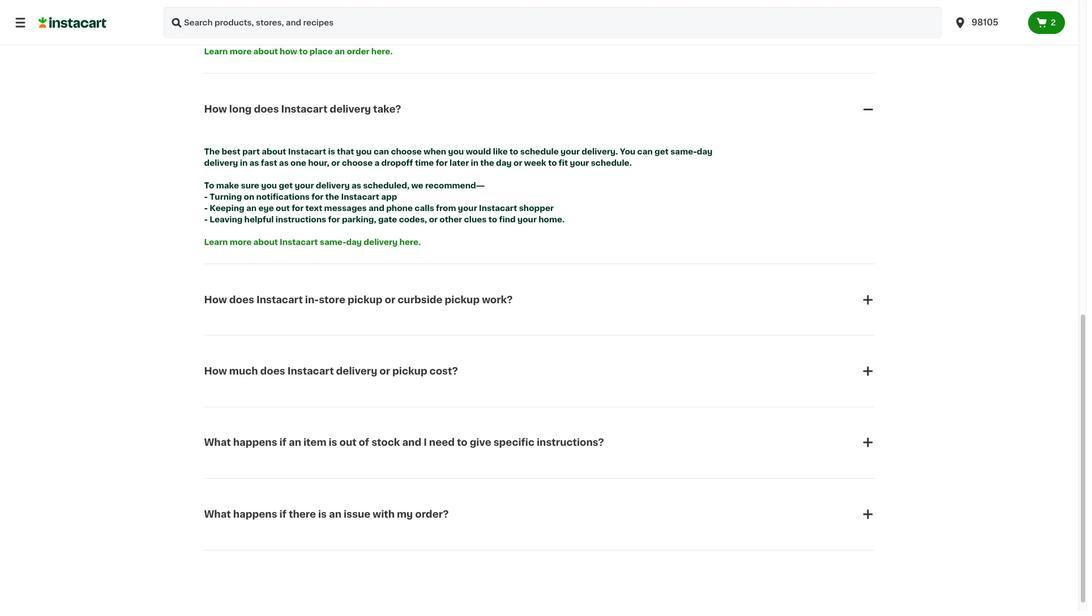 Task type: vqa. For each thing, say whether or not it's contained in the screenshot.
promo within the for orders with a qualifying minimum spend as described in the promotional offer with one retailer. Code must be used for the intended audience and purpose, and in a lawful manner. Discount will be applied to the total purchase price for all non-alcohol products, and excludes taxes, service fees, special handling fees and/or other fees; offer cannot be applied to alcohol products. Deliveries subject to availability. Code cannot be used retroactively for prior purchases. Progress bar is for informational purposes only: Application of promo won't be confirmed until checkout.
no



Task type: locate. For each thing, give the bounding box(es) containing it.
how much does instacart delivery or pickup cost? button
[[204, 351, 875, 392]]

is right there
[[318, 510, 327, 519]]

1 vertical spatial about
[[262, 148, 286, 156]]

2 vertical spatial how
[[204, 367, 227, 376]]

shopper
[[519, 204, 554, 212]]

how inside dropdown button
[[204, 295, 227, 304]]

delivery inside the to make sure you get your delivery as scheduled, we recommend— - turning on notifications for the instacart app - keeping an eye out for text messages and phone calls from your instacart shopper - leaving helpful instructions for parking, gate codes, or other clues to find your home.
[[316, 182, 350, 190]]

if left 'item'
[[280, 439, 287, 448]]

happens
[[233, 439, 277, 448], [233, 510, 277, 519]]

0 vertical spatial out
[[276, 204, 290, 212]]

your up clues
[[458, 204, 477, 212]]

1 horizontal spatial out
[[339, 439, 357, 448]]

1 happens from the top
[[233, 439, 277, 448]]

1 vertical spatial and
[[402, 439, 421, 448]]

0 horizontal spatial day
[[346, 238, 362, 246]]

codes,
[[399, 216, 427, 224]]

choose down that
[[342, 159, 373, 167]]

one
[[291, 159, 306, 167]]

- left keeping
[[204, 204, 208, 212]]

0 horizontal spatial can
[[374, 148, 389, 156]]

get right the you
[[655, 148, 669, 156]]

does
[[254, 105, 279, 114], [229, 295, 254, 304], [260, 367, 285, 376]]

0 vertical spatial if
[[280, 439, 287, 448]]

your right the fit
[[570, 159, 589, 167]]

2 happens from the top
[[233, 510, 277, 519]]

to
[[204, 182, 214, 190]]

what happens if there is an issue with my order? button
[[204, 494, 875, 535]]

2 - from the top
[[204, 204, 208, 212]]

order?
[[415, 510, 449, 519]]

2 can from the left
[[637, 148, 653, 156]]

and up gate
[[369, 204, 384, 212]]

1 vertical spatial get
[[279, 182, 293, 190]]

get inside the best part about instacart is that you can choose when you would like to schedule your delivery. you can get same-day delivery in as fast as one hour, or choose a dropoff time for later in the day or week to fit your schedule.
[[655, 148, 669, 156]]

if for an
[[280, 439, 287, 448]]

you up notifications
[[261, 182, 277, 190]]

as up 'messages'
[[352, 182, 361, 190]]

more left how
[[230, 48, 252, 56]]

delivery inside the best part about instacart is that you can choose when you would like to schedule your delivery. you can get same-day delivery in as fast as one hour, or choose a dropoff time for later in the day or week to fit your schedule.
[[204, 159, 238, 167]]

None search field
[[163, 7, 942, 39]]

here. right order
[[371, 48, 393, 56]]

2 vertical spatial is
[[318, 510, 327, 519]]

calls
[[415, 204, 434, 212]]

instructions?
[[537, 439, 604, 448]]

learn more about how to place an order here.
[[204, 48, 393, 56]]

work?
[[482, 295, 513, 304]]

there
[[289, 510, 316, 519]]

0 horizontal spatial you
[[261, 182, 277, 190]]

of
[[359, 439, 369, 448]]

0 vertical spatial what
[[204, 439, 231, 448]]

is inside the best part about instacart is that you can choose when you would like to schedule your delivery. you can get same-day delivery in as fast as one hour, or choose a dropoff time for later in the day or week to fit your schedule.
[[328, 148, 335, 156]]

0 vertical spatial here.
[[371, 48, 393, 56]]

you right that
[[356, 148, 372, 156]]

as
[[249, 159, 259, 167], [279, 159, 289, 167], [352, 182, 361, 190]]

1 vertical spatial learn
[[204, 238, 228, 246]]

1 vertical spatial is
[[329, 439, 337, 448]]

same- inside the best part about instacart is that you can choose when you would like to schedule your delivery. you can get same-day delivery in as fast as one hour, or choose a dropoff time for later in the day or week to fit your schedule.
[[671, 148, 697, 156]]

the
[[204, 148, 220, 156]]

for up text
[[312, 193, 324, 201]]

about up fast
[[262, 148, 286, 156]]

how much does instacart delivery or pickup cost?
[[204, 367, 458, 376]]

how long does instacart delivery take? button
[[204, 89, 875, 130]]

for inside the best part about instacart is that you can choose when you would like to schedule your delivery. you can get same-day delivery in as fast as one hour, or choose a dropoff time for later in the day or week to fit your schedule.
[[436, 159, 448, 167]]

0 horizontal spatial in
[[240, 159, 248, 167]]

1 horizontal spatial the
[[480, 159, 494, 167]]

your
[[561, 148, 580, 156], [570, 159, 589, 167], [295, 182, 314, 190], [458, 204, 477, 212], [518, 216, 537, 224]]

0 vertical spatial is
[[328, 148, 335, 156]]

and left i
[[402, 439, 421, 448]]

2 vertical spatial day
[[346, 238, 362, 246]]

how for how much does instacart delivery or pickup cost?
[[204, 367, 227, 376]]

to left find
[[489, 216, 497, 224]]

2 more from the top
[[230, 238, 252, 246]]

what happens if there is an issue with my order?
[[204, 510, 449, 519]]

1 horizontal spatial get
[[655, 148, 669, 156]]

to
[[299, 48, 308, 56], [510, 148, 518, 156], [548, 159, 557, 167], [489, 216, 497, 224], [457, 439, 468, 448]]

1 vertical spatial here.
[[400, 238, 421, 246]]

0 horizontal spatial out
[[276, 204, 290, 212]]

choose
[[391, 148, 422, 156], [342, 159, 373, 167]]

happens for there
[[233, 510, 277, 519]]

what for what happens if there is an issue with my order?
[[204, 510, 231, 519]]

2 vertical spatial does
[[260, 367, 285, 376]]

out left of
[[339, 439, 357, 448]]

if left there
[[280, 510, 287, 519]]

recommend—
[[425, 182, 485, 190]]

i
[[424, 439, 427, 448]]

stock
[[372, 439, 400, 448]]

2 vertical spatial -
[[204, 216, 208, 224]]

0 vertical spatial learn
[[204, 48, 228, 56]]

for down when
[[436, 159, 448, 167]]

1 horizontal spatial same-
[[671, 148, 697, 156]]

here. down codes,
[[400, 238, 421, 246]]

0 vertical spatial -
[[204, 193, 208, 201]]

or inside 'how much does instacart delivery or pickup cost?' dropdown button
[[380, 367, 390, 376]]

is inside what happens if an item is out of stock and i need to give specific instructions? dropdown button
[[329, 439, 337, 448]]

leaving
[[210, 216, 243, 224]]

0 horizontal spatial same-
[[320, 238, 346, 246]]

to inside the to make sure you get your delivery as scheduled, we recommend— - turning on notifications for the instacart app - keeping an eye out for text messages and phone calls from your instacart shopper - leaving helpful instructions for parking, gate codes, or other clues to find your home.
[[489, 216, 497, 224]]

more
[[230, 48, 252, 56], [230, 238, 252, 246]]

as down part at the left of page
[[249, 159, 259, 167]]

give
[[470, 439, 491, 448]]

is right 'item'
[[329, 439, 337, 448]]

1 if from the top
[[280, 439, 287, 448]]

pickup
[[348, 295, 383, 304], [445, 295, 480, 304], [392, 367, 427, 376]]

as left one
[[279, 159, 289, 167]]

time
[[415, 159, 434, 167]]

and
[[369, 204, 384, 212], [402, 439, 421, 448]]

get
[[655, 148, 669, 156], [279, 182, 293, 190]]

instacart inside the best part about instacart is that you can choose when you would like to schedule your delivery. you can get same-day delivery in as fast as one hour, or choose a dropoff time for later in the day or week to fit your schedule.
[[288, 148, 326, 156]]

0 horizontal spatial as
[[249, 159, 259, 167]]

to left give
[[457, 439, 468, 448]]

instacart inside how long does instacart delivery take? dropdown button
[[281, 105, 328, 114]]

1 horizontal spatial pickup
[[392, 367, 427, 376]]

Search field
[[163, 7, 942, 39]]

fit
[[559, 159, 568, 167]]

best
[[222, 148, 240, 156]]

can
[[374, 148, 389, 156], [637, 148, 653, 156]]

more down leaving
[[230, 238, 252, 246]]

app
[[381, 193, 397, 201]]

the inside the to make sure you get your delivery as scheduled, we recommend— - turning on notifications for the instacart app - keeping an eye out for text messages and phone calls from your instacart shopper - leaving helpful instructions for parking, gate codes, or other clues to find your home.
[[325, 193, 339, 201]]

2 button
[[1028, 11, 1065, 34]]

take?
[[373, 105, 401, 114]]

to inside dropdown button
[[457, 439, 468, 448]]

an left issue
[[329, 510, 341, 519]]

what
[[204, 439, 231, 448], [204, 510, 231, 519]]

parking,
[[342, 216, 376, 224]]

1 horizontal spatial choose
[[391, 148, 422, 156]]

98105 button
[[947, 7, 1028, 39]]

you up later
[[448, 148, 464, 156]]

1 vertical spatial the
[[325, 193, 339, 201]]

0 horizontal spatial choose
[[342, 159, 373, 167]]

- left leaving
[[204, 216, 208, 224]]

instacart
[[281, 105, 328, 114], [288, 148, 326, 156], [341, 193, 379, 201], [479, 204, 517, 212], [280, 238, 318, 246], [257, 295, 303, 304], [288, 367, 334, 376]]

is left that
[[328, 148, 335, 156]]

2 how from the top
[[204, 295, 227, 304]]

0 horizontal spatial get
[[279, 182, 293, 190]]

1 vertical spatial if
[[280, 510, 287, 519]]

learn for learn more about instacart same-day delivery here.
[[204, 238, 228, 246]]

1 in from the left
[[240, 159, 248, 167]]

about for instacart
[[253, 238, 278, 246]]

dropoff
[[381, 159, 413, 167]]

1 vertical spatial what
[[204, 510, 231, 519]]

0 vertical spatial how
[[204, 105, 227, 114]]

same- right the you
[[671, 148, 697, 156]]

1 vertical spatial choose
[[342, 159, 373, 167]]

your up the fit
[[561, 148, 580, 156]]

1 horizontal spatial and
[[402, 439, 421, 448]]

1 vertical spatial more
[[230, 238, 252, 246]]

0 vertical spatial same-
[[671, 148, 697, 156]]

the
[[480, 159, 494, 167], [325, 193, 339, 201]]

delivery
[[330, 105, 371, 114], [204, 159, 238, 167], [316, 182, 350, 190], [364, 238, 398, 246], [336, 367, 377, 376]]

1 horizontal spatial in
[[471, 159, 479, 167]]

1 how from the top
[[204, 105, 227, 114]]

2 vertical spatial about
[[253, 238, 278, 246]]

other
[[440, 216, 462, 224]]

2 if from the top
[[280, 510, 287, 519]]

about
[[253, 48, 278, 56], [262, 148, 286, 156], [253, 238, 278, 246]]

1 vertical spatial day
[[496, 159, 512, 167]]

pickup left work? at top
[[445, 295, 480, 304]]

pickup inside 'how much does instacart delivery or pickup cost?' dropdown button
[[392, 367, 427, 376]]

what inside dropdown button
[[204, 510, 231, 519]]

2 what from the top
[[204, 510, 231, 519]]

0 vertical spatial about
[[253, 48, 278, 56]]

out down notifications
[[276, 204, 290, 212]]

an
[[335, 48, 345, 56], [246, 204, 257, 212], [289, 439, 301, 448], [329, 510, 341, 519]]

0 vertical spatial and
[[369, 204, 384, 212]]

how
[[204, 105, 227, 114], [204, 295, 227, 304], [204, 367, 227, 376]]

2 horizontal spatial as
[[352, 182, 361, 190]]

what happens if an item is out of stock and i need to give specific instructions? button
[[204, 423, 875, 463]]

2
[[1051, 19, 1056, 27]]

for
[[436, 159, 448, 167], [312, 193, 324, 201], [292, 204, 304, 212], [328, 216, 340, 224]]

the down would
[[480, 159, 494, 167]]

get up notifications
[[279, 182, 293, 190]]

0 horizontal spatial pickup
[[348, 295, 383, 304]]

choose up dropoff
[[391, 148, 422, 156]]

3 - from the top
[[204, 216, 208, 224]]

learn more about instacart same-day delivery here.
[[204, 238, 421, 246]]

0 vertical spatial does
[[254, 105, 279, 114]]

does for long
[[254, 105, 279, 114]]

that
[[337, 148, 354, 156]]

same- down parking,
[[320, 238, 346, 246]]

1 what from the top
[[204, 439, 231, 448]]

how
[[280, 48, 297, 56]]

the up 'messages'
[[325, 193, 339, 201]]

out
[[276, 204, 290, 212], [339, 439, 357, 448]]

0 vertical spatial happens
[[233, 439, 277, 448]]

0 horizontal spatial the
[[325, 193, 339, 201]]

home.
[[539, 216, 565, 224]]

0 vertical spatial the
[[480, 159, 494, 167]]

1 vertical spatial -
[[204, 204, 208, 212]]

instacart inside how does instacart in-store pickup or curbside pickup work? dropdown button
[[257, 295, 303, 304]]

pickup left cost?
[[392, 367, 427, 376]]

1 - from the top
[[204, 193, 208, 201]]

3 how from the top
[[204, 367, 227, 376]]

1 learn from the top
[[204, 48, 228, 56]]

pickup right store
[[348, 295, 383, 304]]

0 vertical spatial more
[[230, 48, 252, 56]]

- down the to
[[204, 193, 208, 201]]

0 vertical spatial get
[[655, 148, 669, 156]]

item
[[304, 439, 326, 448]]

if
[[280, 439, 287, 448], [280, 510, 287, 519]]

helpful
[[244, 216, 274, 224]]

1 vertical spatial how
[[204, 295, 227, 304]]

1 horizontal spatial day
[[496, 159, 512, 167]]

0 horizontal spatial and
[[369, 204, 384, 212]]

as inside the to make sure you get your delivery as scheduled, we recommend— - turning on notifications for the instacart app - keeping an eye out for text messages and phone calls from your instacart shopper - leaving helpful instructions for parking, gate codes, or other clues to find your home.
[[352, 182, 361, 190]]

an down on at top
[[246, 204, 257, 212]]

1 vertical spatial happens
[[233, 510, 277, 519]]

order
[[347, 48, 370, 56]]

on
[[244, 193, 254, 201]]

can up a
[[374, 148, 389, 156]]

more for learn more about instacart same-day delivery here.
[[230, 238, 252, 246]]

get inside the to make sure you get your delivery as scheduled, we recommend— - turning on notifications for the instacart app - keeping an eye out for text messages and phone calls from your instacart shopper - leaving helpful instructions for parking, gate codes, or other clues to find your home.
[[279, 182, 293, 190]]

1 vertical spatial does
[[229, 295, 254, 304]]

hour,
[[308, 159, 329, 167]]

1 horizontal spatial can
[[637, 148, 653, 156]]

what for what happens if an item is out of stock and i need to give specific instructions?
[[204, 439, 231, 448]]

1 can from the left
[[374, 148, 389, 156]]

about down helpful
[[253, 238, 278, 246]]

is inside the what happens if there is an issue with my order? dropdown button
[[318, 510, 327, 519]]

or inside the to make sure you get your delivery as scheduled, we recommend— - turning on notifications for the instacart app - keeping an eye out for text messages and phone calls from your instacart shopper - leaving helpful instructions for parking, gate codes, or other clues to find your home.
[[429, 216, 438, 224]]

1 more from the top
[[230, 48, 252, 56]]

in down would
[[471, 159, 479, 167]]

what inside what happens if an item is out of stock and i need to give specific instructions? dropdown button
[[204, 439, 231, 448]]

about left how
[[253, 48, 278, 56]]

0 vertical spatial choose
[[391, 148, 422, 156]]

0 horizontal spatial here.
[[371, 48, 393, 56]]

can right the you
[[637, 148, 653, 156]]

how for how does instacart in-store pickup or curbside pickup work?
[[204, 295, 227, 304]]

make
[[216, 182, 239, 190]]

store
[[319, 295, 345, 304]]

1 vertical spatial out
[[339, 439, 357, 448]]

0 vertical spatial day
[[697, 148, 713, 156]]

in down part at the left of page
[[240, 159, 248, 167]]

an left order
[[335, 48, 345, 56]]

2 learn from the top
[[204, 238, 228, 246]]

you
[[356, 148, 372, 156], [448, 148, 464, 156], [261, 182, 277, 190]]



Task type: describe. For each thing, give the bounding box(es) containing it.
to right like
[[510, 148, 518, 156]]

happens for an
[[233, 439, 277, 448]]

instacart logo image
[[39, 16, 106, 29]]

notifications
[[256, 193, 310, 201]]

you inside the to make sure you get your delivery as scheduled, we recommend— - turning on notifications for the instacart app - keeping an eye out for text messages and phone calls from your instacart shopper - leaving helpful instructions for parking, gate codes, or other clues to find your home.
[[261, 182, 277, 190]]

is for instacart
[[328, 148, 335, 156]]

is for item
[[329, 439, 337, 448]]

out inside the to make sure you get your delivery as scheduled, we recommend— - turning on notifications for the instacart app - keeping an eye out for text messages and phone calls from your instacart shopper - leaving helpful instructions for parking, gate codes, or other clues to find your home.
[[276, 204, 290, 212]]

if for there
[[280, 510, 287, 519]]

you
[[620, 148, 636, 156]]

how for how long does instacart delivery take?
[[204, 105, 227, 114]]

long
[[229, 105, 252, 114]]

1 horizontal spatial you
[[356, 148, 372, 156]]

your down one
[[295, 182, 314, 190]]

curbside
[[398, 295, 443, 304]]

your down shopper
[[518, 216, 537, 224]]

does for much
[[260, 367, 285, 376]]

learn more about instacart same-day delivery here. link
[[204, 238, 421, 246]]

1 horizontal spatial as
[[279, 159, 289, 167]]

to right how
[[299, 48, 308, 56]]

instacart inside 'how much does instacart delivery or pickup cost?' dropdown button
[[288, 367, 334, 376]]

the best part about instacart is that you can choose when you would like to schedule your delivery. you can get same-day delivery in as fast as one hour, or choose a dropoff time for later in the day or week to fit your schedule.
[[204, 148, 715, 167]]

98105
[[972, 18, 999, 27]]

1 horizontal spatial here.
[[400, 238, 421, 246]]

gate
[[378, 216, 397, 224]]

an left 'item'
[[289, 439, 301, 448]]

98105 button
[[954, 7, 1022, 39]]

learn for learn more about how to place an order here.
[[204, 48, 228, 56]]

or inside how does instacart in-store pickup or curbside pickup work? dropdown button
[[385, 295, 395, 304]]

cost?
[[430, 367, 458, 376]]

we
[[411, 182, 423, 190]]

an inside the to make sure you get your delivery as scheduled, we recommend— - turning on notifications for the instacart app - keeping an eye out for text messages and phone calls from your instacart shopper - leaving helpful instructions for parking, gate codes, or other clues to find your home.
[[246, 204, 257, 212]]

and inside the to make sure you get your delivery as scheduled, we recommend— - turning on notifications for the instacart app - keeping an eye out for text messages and phone calls from your instacart shopper - leaving helpful instructions for parking, gate codes, or other clues to find your home.
[[369, 204, 384, 212]]

messages
[[324, 204, 367, 212]]

part
[[242, 148, 260, 156]]

schedule.
[[591, 159, 632, 167]]

phone
[[386, 204, 413, 212]]

1 vertical spatial same-
[[320, 238, 346, 246]]

2 horizontal spatial pickup
[[445, 295, 480, 304]]

to left the fit
[[548, 159, 557, 167]]

issue
[[344, 510, 371, 519]]

when
[[424, 148, 446, 156]]

place
[[310, 48, 333, 56]]

does inside dropdown button
[[229, 295, 254, 304]]

keeping
[[210, 204, 244, 212]]

out inside what happens if an item is out of stock and i need to give specific instructions? dropdown button
[[339, 439, 357, 448]]

how long does instacart delivery take?
[[204, 105, 401, 114]]

my
[[397, 510, 413, 519]]

find
[[499, 216, 516, 224]]

like
[[493, 148, 508, 156]]

the inside the best part about instacart is that you can choose when you would like to schedule your delivery. you can get same-day delivery in as fast as one hour, or choose a dropoff time for later in the day or week to fit your schedule.
[[480, 159, 494, 167]]

schedule
[[520, 148, 559, 156]]

turning
[[210, 193, 242, 201]]

later
[[450, 159, 469, 167]]

2 in from the left
[[471, 159, 479, 167]]

more for learn more about how to place an order here.
[[230, 48, 252, 56]]

how does instacart in-store pickup or curbside pickup work?
[[204, 295, 513, 304]]

for up "instructions"
[[292, 204, 304, 212]]

fast
[[261, 159, 277, 167]]

eye
[[258, 204, 274, 212]]

text
[[306, 204, 322, 212]]

2 horizontal spatial day
[[697, 148, 713, 156]]

what happens if an item is out of stock and i need to give specific instructions?
[[204, 439, 604, 448]]

to make sure you get your delivery as scheduled, we recommend— - turning on notifications for the instacart app - keeping an eye out for text messages and phone calls from your instacart shopper - leaving helpful instructions for parking, gate codes, or other clues to find your home.
[[204, 182, 565, 224]]

2 horizontal spatial you
[[448, 148, 464, 156]]

about inside the best part about instacart is that you can choose when you would like to schedule your delivery. you can get same-day delivery in as fast as one hour, or choose a dropoff time for later in the day or week to fit your schedule.
[[262, 148, 286, 156]]

a
[[375, 159, 380, 167]]

learn more about how to place an order here. link
[[204, 48, 393, 56]]

scheduled,
[[363, 182, 410, 190]]

in-
[[305, 295, 319, 304]]

clues
[[464, 216, 487, 224]]

and inside what happens if an item is out of stock and i need to give specific instructions? dropdown button
[[402, 439, 421, 448]]

delivery.
[[582, 148, 618, 156]]

with
[[373, 510, 395, 519]]

would
[[466, 148, 491, 156]]

sure
[[241, 182, 259, 190]]

much
[[229, 367, 258, 376]]

how does instacart in-store pickup or curbside pickup work? button
[[204, 279, 875, 320]]

from
[[436, 204, 456, 212]]

about for how
[[253, 48, 278, 56]]

specific
[[494, 439, 535, 448]]

instructions
[[276, 216, 326, 224]]

week
[[524, 159, 546, 167]]

need
[[429, 439, 455, 448]]

for down 'messages'
[[328, 216, 340, 224]]



